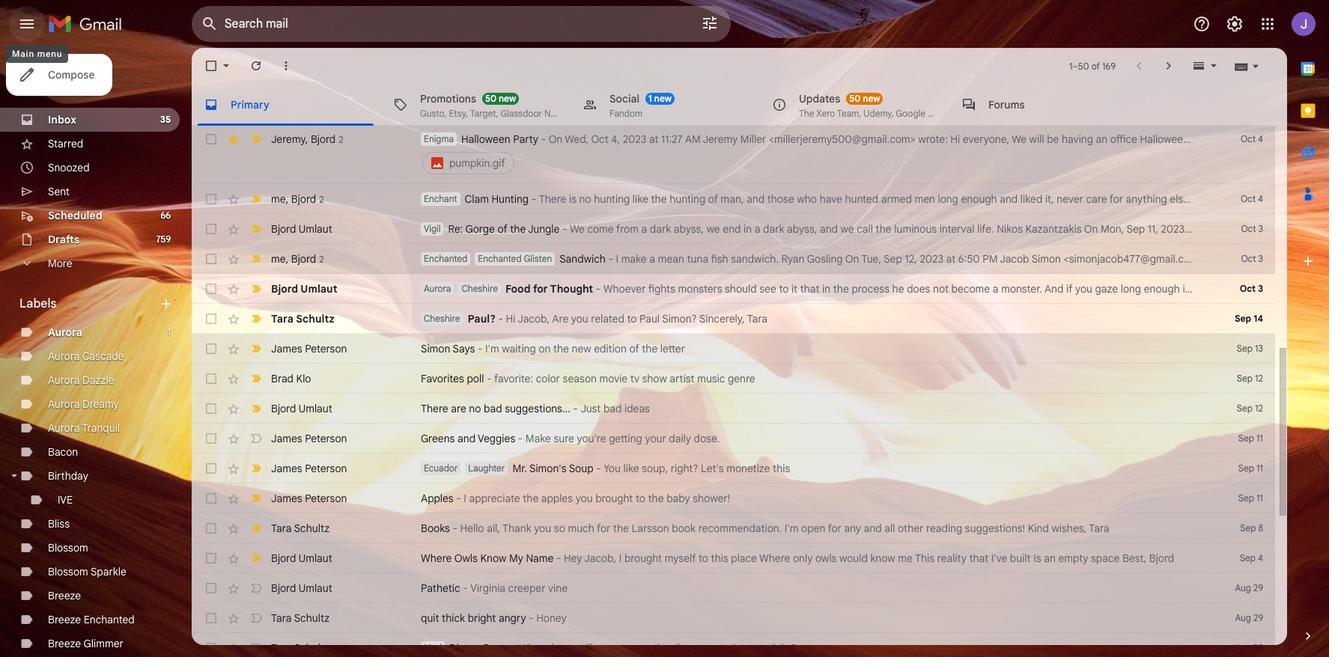 Task type: describe. For each thing, give the bounding box(es) containing it.
1 horizontal spatial enough
[[1144, 282, 1180, 296]]

what's
[[1290, 252, 1323, 266]]

search mail image
[[196, 10, 223, 37]]

miller
[[741, 133, 767, 146]]

0 horizontal spatial hey
[[564, 552, 582, 566]]

29 for pathetic - virginia creeper vine
[[1254, 583, 1264, 594]]

bacon link
[[48, 446, 78, 459]]

sep 4
[[1240, 553, 1264, 564]]

all,
[[487, 522, 500, 536]]

letter
[[661, 342, 685, 356]]

- right hunting
[[532, 193, 536, 206]]

29 for quit thick bright angry - honey
[[1254, 613, 1264, 624]]

2 horizontal spatial at
[[1188, 222, 1197, 236]]

forums tab
[[950, 84, 1139, 126]]

the right call
[[876, 222, 892, 236]]

- right says
[[478, 342, 483, 356]]

- left whoever
[[596, 282, 601, 296]]

of left man,
[[708, 193, 718, 206]]

1 vertical spatial jacob,
[[584, 552, 617, 566]]

name
[[526, 552, 554, 566]]

aurora link
[[48, 326, 82, 339]]

hunting
[[492, 193, 529, 206]]

tara for 12th "row" from the bottom
[[271, 312, 294, 326]]

0 vertical spatial like
[[633, 193, 649, 206]]

2 horizontal spatial 50
[[1078, 60, 1090, 72]]

abyss
[[1269, 282, 1297, 296]]

0 vertical spatial party
[[1192, 133, 1218, 146]]

does
[[907, 282, 931, 296]]

2 bjord umlaut from the top
[[271, 282, 337, 296]]

the left dinner
[[654, 642, 669, 655]]

0 horizontal spatial abyss,
[[674, 222, 704, 236]]

0 vertical spatial enough
[[961, 193, 997, 206]]

soup,
[[642, 462, 668, 476]]

aurora for tranquil
[[48, 422, 80, 435]]

4 row from the top
[[192, 244, 1330, 274]]

artist
[[670, 372, 695, 386]]

8
[[1259, 523, 1264, 534]]

kind
[[1028, 522, 1049, 536]]

35
[[160, 114, 171, 125]]

apples
[[421, 492, 454, 506]]

1 vertical spatial will
[[1299, 282, 1314, 296]]

0 vertical spatial on
[[1220, 133, 1232, 146]]

james for apples - i appreciate the apples you brought to the baby shower!
[[271, 492, 302, 506]]

1 for 1 50 of 169
[[1070, 60, 1073, 72]]

3 row from the top
[[192, 214, 1330, 244]]

james peterson for simon says
[[271, 342, 347, 356]]

1 for 1
[[167, 327, 171, 338]]

best,
[[1123, 552, 1147, 566]]

aurora for dazzle
[[48, 374, 80, 387]]

to for shower!
[[636, 492, 646, 506]]

aurora tranquil
[[48, 422, 120, 435]]

bjord umlaut for pathetic
[[271, 582, 332, 595]]

a right from
[[642, 222, 647, 236]]

3 for gaz
[[1258, 283, 1264, 294]]

0 horizontal spatial party
[[484, 642, 509, 655]]

cheshire for cheshire paul? - hi jacob, are you related to paul simon? sincerely, tara
[[424, 313, 460, 324]]

james for simon says - i'm waiting on the new edition of the letter
[[271, 342, 302, 356]]

Search mail text field
[[225, 16, 659, 31]]

- right jungle
[[563, 222, 567, 236]]

0 vertical spatial on
[[549, 133, 563, 146]]

<millerjeremy500@gmail.com>
[[769, 133, 916, 146]]

you right if
[[1076, 282, 1093, 296]]

there are no bad suggestions... - just bad ideas
[[421, 402, 650, 416]]

- left the 'you'
[[596, 462, 601, 476]]

2 vertical spatial an
[[1044, 552, 1056, 566]]

3 4 from the top
[[1258, 553, 1264, 564]]

breeze for breeze link
[[48, 589, 81, 603]]

breeze for breeze glimmer
[[48, 637, 81, 651]]

enchanted inside labels navigation
[[84, 613, 135, 627]]

1 vertical spatial wrote:
[[1207, 252, 1237, 266]]

at inside cell
[[649, 133, 659, 146]]

50 for promotions
[[485, 93, 497, 104]]

a right end
[[755, 222, 761, 236]]

let's
[[701, 462, 724, 476]]

i for make
[[616, 252, 619, 266]]

dreamy
[[82, 398, 119, 411]]

oct 4 for me
[[1241, 193, 1264, 204]]

2 vertical spatial me
[[898, 552, 913, 566]]

2 vertical spatial will
[[578, 642, 593, 655]]

1 where from the left
[[421, 552, 452, 566]]

you for cheshire paul? - hi jacob, are you related to paul simon? sincerely, tara
[[571, 312, 589, 326]]

the down the are
[[553, 342, 569, 356]]

2 vertical spatial 2023
[[920, 252, 944, 266]]

aug for virginia creeper vine
[[1235, 583, 1251, 594]]

4 for me
[[1258, 193, 1264, 204]]

2 horizontal spatial abyss,
[[1218, 282, 1248, 296]]

2 dark from the left
[[763, 222, 785, 236]]

more button
[[0, 252, 180, 276]]

- right the name
[[557, 552, 561, 566]]

oct 4 for jeremy
[[1241, 133, 1264, 145]]

right?
[[671, 462, 698, 476]]

paul
[[640, 312, 660, 326]]

what
[[519, 642, 544, 655]]

0 horizontal spatial jacob,
[[518, 312, 550, 326]]

7 row from the top
[[192, 334, 1276, 364]]

umlaut for pathetic
[[299, 582, 332, 595]]

refresh image
[[249, 58, 264, 73]]

5 row from the top
[[192, 274, 1330, 304]]

for left any
[[828, 522, 842, 536]]

books - hello all, thank you so much for the larsson book recommendation. i'm open for any and all other reading suggestions! kind wishes, tara
[[421, 522, 1110, 536]]

food for thought - whoever fights monsters should see to it that in the process he does not become a monster. and if you gaze long enough into an abyss, the abyss will gaz
[[506, 282, 1330, 296]]

sep for 12th "row" from the top of the "main content" containing promotions
[[1239, 493, 1255, 504]]

tonight?
[[758, 642, 797, 655]]

place
[[731, 552, 757, 566]]

1 vertical spatial am
[[1227, 222, 1243, 236]]

enigma
[[424, 133, 454, 145]]

glisten
[[524, 253, 552, 264]]

mr.
[[513, 462, 527, 476]]

3 aug from the top
[[1235, 643, 1251, 654]]

aurora down the vigil in the left top of the page
[[424, 283, 451, 294]]

1 we from the left
[[707, 222, 720, 236]]

vine
[[548, 582, 568, 595]]

1 dark from the left
[[650, 222, 671, 236]]

the up mean
[[651, 193, 667, 206]]

of left "169" on the right top of the page
[[1092, 60, 1100, 72]]

1 bjord umlaut from the top
[[271, 222, 332, 236]]

you
[[604, 462, 621, 476]]

birthday
[[48, 470, 88, 483]]

settings image
[[1226, 15, 1244, 33]]

aurora dreamy
[[48, 398, 119, 411]]

50 for updates
[[850, 93, 861, 104]]

hello
[[460, 522, 484, 536]]

sep for fourth "row" from the bottom of the "main content" containing promotions
[[1240, 553, 1256, 564]]

tara schultz for 17th "row" from the top
[[271, 642, 330, 655]]

ecuador
[[424, 463, 458, 474]]

luminous
[[895, 222, 937, 236]]

1 vertical spatial oct 3
[[1242, 253, 1264, 264]]

11 for apples - i appreciate the apples you brought to the baby shower!
[[1257, 493, 1264, 504]]

tranquil
[[82, 422, 120, 435]]

peterson for greens and veggies - make sure you're getting your daily dose.
[[305, 432, 347, 446]]

- left "what"
[[511, 642, 516, 655]]

oct left please
[[1241, 133, 1256, 145]]

sep for 12th "row" from the bottom
[[1235, 313, 1252, 324]]

social, one new message, tab
[[571, 84, 760, 126]]

for right food
[[533, 282, 548, 296]]

2 vertical spatial i
[[619, 552, 622, 566]]

the left letter
[[642, 342, 658, 356]]

inbox
[[48, 113, 76, 127]]

sep 8
[[1241, 523, 1264, 534]]

1 vertical spatial long
[[1121, 282, 1142, 296]]

oct for whoever fights monsters should see to it that in the process he does not become a monster. and if you gaze long enough into an abyss, the abyss will gaz
[[1240, 283, 1256, 294]]

0 vertical spatial simon
[[1032, 252, 1061, 266]]

- left hello
[[453, 522, 458, 536]]

169
[[1103, 60, 1116, 72]]

the left jungle
[[510, 222, 526, 236]]

make
[[526, 432, 551, 446]]

peterson for apples - i appreciate the apples you brought to the baby shower!
[[305, 492, 347, 506]]

shower!
[[693, 492, 730, 506]]

labels navigation
[[0, 48, 192, 658]]

favorites poll - favorite: color season movie tv show artist music genre
[[421, 372, 756, 386]]

of right edition
[[629, 342, 639, 356]]

the left baby
[[648, 492, 664, 506]]

the left larsson
[[613, 522, 629, 536]]

books
[[421, 522, 450, 536]]

0 vertical spatial no
[[579, 193, 592, 206]]

i've
[[992, 552, 1008, 566]]

0 vertical spatial hey
[[1239, 252, 1258, 266]]

are
[[552, 312, 569, 326]]

2 horizontal spatial an
[[1203, 282, 1215, 296]]

1 halloween from the left
[[461, 133, 511, 146]]

drafts
[[48, 233, 79, 246]]

2 row from the top
[[192, 184, 1330, 214]]

appreciate
[[469, 492, 520, 506]]

1 hunting from the left
[[594, 193, 630, 206]]

inbox link
[[48, 113, 76, 127]]

sep for 9th "row" from the bottom of the "main content" containing promotions
[[1237, 403, 1253, 414]]

interval
[[940, 222, 975, 236]]

labels heading
[[19, 297, 159, 312]]

klo
[[296, 372, 311, 386]]

1 vertical spatial on
[[1084, 222, 1098, 236]]

blossom for blossom sparkle
[[48, 566, 88, 579]]

daily
[[669, 432, 691, 446]]

the left process
[[833, 282, 849, 296]]

0 horizontal spatial we
[[570, 222, 585, 236]]

jungle
[[528, 222, 560, 236]]

0 vertical spatial brought
[[596, 492, 633, 506]]

oct 3 for 2023
[[1242, 223, 1264, 234]]

- left the just
[[573, 402, 578, 416]]

virginia
[[471, 582, 506, 595]]

labels
[[19, 297, 57, 312]]

ive link
[[58, 494, 73, 507]]

12 for there are no bad suggestions... - just bad ideas
[[1255, 403, 1264, 414]]

- right poll
[[487, 372, 492, 386]]

0 horizontal spatial jeremy
[[271, 132, 305, 146]]

15 row from the top
[[192, 574, 1276, 604]]

apples - i appreciate the apples you brought to the baby shower!
[[421, 492, 730, 506]]

older image
[[1162, 58, 1177, 73]]

would
[[840, 552, 868, 566]]

17 row from the top
[[192, 634, 1276, 658]]

3 james peterson from the top
[[271, 462, 347, 476]]

1 horizontal spatial this
[[773, 462, 790, 476]]

toggle split pane mode image
[[1192, 58, 1207, 73]]

sandwich.
[[731, 252, 779, 266]]

advanced search options image
[[695, 8, 725, 38]]

sent link
[[48, 185, 70, 198]]

0 vertical spatial 2023
[[623, 133, 647, 146]]

- left virginia
[[463, 582, 468, 595]]

mean
[[658, 252, 685, 266]]

an inside cell
[[1096, 133, 1108, 146]]

2 hunting from the left
[[670, 193, 706, 206]]

2 we from the left
[[841, 222, 854, 236]]

1 horizontal spatial on
[[846, 252, 860, 266]]

pathetic
[[421, 582, 460, 595]]

everyone,
[[963, 133, 1010, 146]]

3 29 from the top
[[1254, 643, 1264, 654]]

, for sandwich - i make a mean tuna fish sandwich. ryan gosling on tue, sep 12, 2023 at 6:50 pm jacob simon <simonjacob477@gmail.com> wrote: hey bjord, what's y
[[286, 252, 289, 266]]

for right much
[[597, 522, 611, 536]]

main content containing promotions
[[192, 48, 1330, 658]]

1 vertical spatial like
[[624, 462, 639, 476]]

11 row from the top
[[192, 454, 1276, 484]]

compose button
[[6, 54, 113, 96]]

will inside cell
[[1030, 133, 1045, 146]]

my
[[509, 552, 523, 566]]

0 vertical spatial ,
[[305, 132, 308, 146]]

are
[[451, 402, 466, 416]]

me , bjord 2 for enchant
[[271, 192, 324, 206]]

me for sandwich
[[271, 252, 286, 266]]

to right myself
[[699, 552, 709, 566]]

new for updates
[[863, 93, 880, 104]]

and left liked
[[1000, 193, 1018, 206]]

bjord umlaut for where owls know my name
[[271, 552, 332, 566]]

aurora cascade link
[[48, 350, 124, 363]]

sep for 10th "row" from the top of the "main content" containing promotions
[[1239, 433, 1255, 444]]

0 vertical spatial in
[[744, 222, 752, 236]]

0 vertical spatial there
[[539, 193, 567, 206]]

and right man,
[[747, 193, 765, 206]]

tara schultz for fifth "row" from the bottom
[[271, 522, 330, 536]]

be
[[1047, 133, 1060, 146]]

0 horizontal spatial i'm
[[485, 342, 499, 356]]

sep for "row" containing brad klo
[[1237, 373, 1253, 384]]

sparkle
[[91, 566, 126, 579]]

1 vertical spatial i'm
[[785, 522, 799, 536]]

4 for jeremy
[[1258, 133, 1264, 145]]

2 11 from the top
[[1257, 463, 1264, 474]]

to left it
[[779, 282, 789, 296]]

tara schultz for 12th "row" from the bottom
[[271, 312, 335, 326]]

aurora up aurora cascade link
[[48, 326, 82, 339]]

starred
[[48, 137, 83, 151]]

50 new for updates
[[850, 93, 880, 104]]

12 for favorites poll - favorite: color season movie tv show artist music genre
[[1255, 373, 1264, 384]]

1 horizontal spatial abyss,
[[787, 222, 817, 236]]

blossom sparkle
[[48, 566, 126, 579]]

9 row from the top
[[192, 394, 1276, 424]]

12,
[[905, 252, 917, 266]]

so
[[554, 522, 565, 536]]

sep for 11th "row" from the top of the "main content" containing promotions
[[1239, 463, 1255, 474]]

wrote: inside cell
[[919, 133, 948, 146]]

greens
[[421, 432, 455, 446]]

aurora for cascade
[[48, 350, 80, 363]]

am inside cell
[[685, 133, 701, 146]]

umlaut for there
[[299, 402, 332, 416]]

3 aug 29 from the top
[[1235, 643, 1264, 654]]

and right greens
[[458, 432, 476, 446]]

- left wed,
[[541, 133, 546, 146]]

2 bad from the left
[[604, 402, 622, 416]]

pathetic - virginia creeper vine
[[421, 582, 568, 595]]

sep 13
[[1237, 343, 1264, 354]]

to for sincerely,
[[627, 312, 637, 326]]

1 vertical spatial there
[[421, 402, 448, 416]]

gosling
[[807, 252, 843, 266]]

tab list right 14
[[1288, 48, 1330, 604]]

select input tool image
[[1252, 60, 1261, 72]]

row containing jeremy
[[192, 124, 1330, 184]]

66
[[161, 210, 171, 221]]

tab list inside "main content"
[[192, 84, 1288, 126]]

social
[[610, 92, 640, 105]]

a right the become
[[993, 282, 999, 296]]

pm
[[983, 252, 998, 266]]

sure
[[554, 432, 574, 446]]

main menu image
[[18, 15, 36, 33]]



Task type: locate. For each thing, give the bounding box(es) containing it.
veggies
[[478, 432, 516, 446]]

1 vertical spatial 1
[[649, 93, 652, 104]]

new for promotions
[[499, 93, 516, 104]]

6 row from the top
[[192, 304, 1276, 334]]

hunting
[[594, 193, 630, 206], [670, 193, 706, 206]]

updates
[[799, 92, 841, 105]]

2 horizontal spatial 2023
[[1161, 222, 1185, 236]]

will right shoes
[[578, 642, 593, 655]]

0 horizontal spatial no
[[469, 402, 481, 416]]

the left apples on the left of page
[[523, 492, 539, 506]]

13 row from the top
[[192, 514, 1276, 544]]

0 horizontal spatial will
[[578, 642, 593, 655]]

getting
[[609, 432, 643, 446]]

fish
[[711, 252, 729, 266]]

0 horizontal spatial bad
[[484, 402, 502, 416]]

bliss
[[48, 518, 70, 531]]

1 horizontal spatial an
[[1096, 133, 1108, 146]]

party
[[1192, 133, 1218, 146], [705, 642, 731, 655]]

0 vertical spatial long
[[938, 193, 959, 206]]

new for social
[[655, 93, 672, 104]]

8 row from the top
[[192, 364, 1276, 394]]

breeze down breeze link
[[48, 613, 81, 627]]

0 vertical spatial am
[[685, 133, 701, 146]]

aurora down aurora dazzle link
[[48, 398, 80, 411]]

breeze for breeze enchanted
[[48, 613, 81, 627]]

new right social at the top left of page
[[655, 93, 672, 104]]

0 horizontal spatial hunting
[[594, 193, 630, 206]]

in
[[744, 222, 752, 236], [822, 282, 831, 296]]

50 left "169" on the right top of the page
[[1078, 60, 1090, 72]]

0 horizontal spatial dark
[[650, 222, 671, 236]]

i left make in the left top of the page
[[616, 252, 619, 266]]

aurora dreamy link
[[48, 398, 119, 411]]

cheshire for cheshire
[[462, 283, 498, 294]]

we
[[707, 222, 720, 236], [841, 222, 854, 236]]

1 vertical spatial oct 4
[[1241, 193, 1264, 204]]

at left 10:24
[[1188, 222, 1197, 236]]

aug 29 for quit thick bright angry - honey
[[1235, 613, 1264, 624]]

2 vertical spatial breeze
[[48, 637, 81, 651]]

1 vertical spatial we
[[570, 222, 585, 236]]

bad up veggies
[[484, 402, 502, 416]]

blossom down bliss link on the bottom left of page
[[48, 542, 88, 555]]

is
[[1034, 552, 1042, 566]]

having
[[1062, 133, 1094, 146]]

new inside "row"
[[572, 342, 591, 356]]

1 horizontal spatial there
[[539, 193, 567, 206]]

1 vertical spatial at
[[1188, 222, 1197, 236]]

14
[[1254, 313, 1264, 324]]

at left 6:50 on the right of the page
[[946, 252, 956, 266]]

sep 12
[[1237, 373, 1264, 384], [1237, 403, 1264, 414]]

2 3 from the top
[[1259, 253, 1264, 264]]

never
[[1057, 193, 1084, 206]]

2 halloween from the left
[[1140, 133, 1190, 146]]

1 horizontal spatial long
[[1121, 282, 1142, 296]]

favorites
[[421, 372, 464, 386]]

2 oct 4 from the top
[[1241, 193, 1264, 204]]

2023 right 11,
[[1161, 222, 1185, 236]]

1 horizontal spatial will
[[1030, 133, 1045, 146]]

1 breeze from the top
[[48, 589, 81, 603]]

whoever
[[604, 282, 646, 296]]

50 new right promotions
[[485, 93, 516, 104]]

2 sep 12 from the top
[[1237, 403, 1264, 414]]

office
[[1111, 133, 1138, 146]]

None checkbox
[[204, 58, 219, 73], [204, 132, 219, 147], [204, 222, 219, 237], [204, 252, 219, 267], [204, 282, 219, 297], [204, 312, 219, 327], [204, 401, 219, 416], [204, 431, 219, 446], [204, 491, 219, 506], [204, 521, 219, 536], [204, 551, 219, 566], [204, 581, 219, 596], [204, 611, 219, 626], [204, 58, 219, 73], [204, 132, 219, 147], [204, 222, 219, 237], [204, 252, 219, 267], [204, 282, 219, 297], [204, 312, 219, 327], [204, 401, 219, 416], [204, 431, 219, 446], [204, 491, 219, 506], [204, 521, 219, 536], [204, 551, 219, 566], [204, 581, 219, 596], [204, 611, 219, 626]]

50 new up "enigma halloween party - on wed, oct 4, 2023 at 11:27 am jeremy miller <millerjeremy500@gmail.com> wrote: hi everyone, we will be having an office halloween party on 10/31. please submit"
[[850, 93, 880, 104]]

edition
[[594, 342, 627, 356]]

oct left 4,
[[591, 133, 609, 146]]

2 sep 11 from the top
[[1239, 463, 1264, 474]]

sep 11 for greens and veggies - make sure you're getting your daily dose.
[[1239, 433, 1264, 444]]

1 4 from the top
[[1258, 133, 1264, 145]]

2 12 from the top
[[1255, 403, 1264, 414]]

0 horizontal spatial party
[[705, 642, 731, 655]]

1 bad from the left
[[484, 402, 502, 416]]

brought down larsson
[[625, 552, 662, 566]]

simon down kazantzakis
[[1032, 252, 1061, 266]]

this
[[773, 462, 790, 476], [711, 552, 729, 566]]

0 vertical spatial me , bjord 2
[[271, 192, 324, 206]]

1 horizontal spatial jeremy
[[703, 133, 738, 146]]

oct
[[591, 133, 609, 146], [1241, 133, 1256, 145], [1241, 193, 1256, 204], [1242, 223, 1256, 234], [1242, 253, 1256, 264], [1240, 283, 1256, 294]]

clam
[[465, 193, 489, 206]]

mr. simon's soup - you like soup, right? let's monetize this
[[513, 462, 790, 476]]

1 sep 12 from the top
[[1237, 373, 1264, 384]]

0 horizontal spatial 50
[[485, 93, 497, 104]]

1 12 from the top
[[1255, 373, 1264, 384]]

3 for at
[[1259, 223, 1264, 234]]

hemingway
[[1278, 193, 1330, 206]]

i left myself
[[619, 552, 622, 566]]

primary tab
[[192, 84, 380, 126]]

0 vertical spatial 4
[[1258, 133, 1264, 145]]

you for apples - i appreciate the apples you brought to the baby shower!
[[576, 492, 593, 506]]

to for party
[[641, 642, 651, 655]]

party inside cell
[[513, 133, 539, 146]]

aurora up bacon
[[48, 422, 80, 435]]

scheduled link
[[48, 209, 102, 222]]

umlaut for where
[[299, 552, 332, 566]]

we left come
[[570, 222, 585, 236]]

0 horizontal spatial enchanted
[[84, 613, 135, 627]]

oct 3 for will
[[1240, 283, 1264, 294]]

0 vertical spatial 12
[[1255, 373, 1264, 384]]

me for enchant
[[271, 192, 286, 206]]

3 down ernest
[[1259, 223, 1264, 234]]

2 blossom from the top
[[48, 566, 88, 579]]

cheshire up paul?
[[462, 283, 498, 294]]

shoes
[[547, 642, 575, 655]]

into
[[1183, 282, 1201, 296]]

1 sep 11 from the top
[[1239, 433, 1264, 444]]

enchanted for enchanted glisten
[[478, 253, 522, 264]]

0 horizontal spatial hi
[[506, 312, 516, 326]]

2 inside jeremy , bjord 2
[[339, 134, 344, 145]]

- left make in the left top of the page
[[609, 252, 613, 266]]

1 new
[[649, 93, 672, 104]]

2 horizontal spatial on
[[1084, 222, 1098, 236]]

1 horizontal spatial jacob,
[[584, 552, 617, 566]]

new inside promotions, 50 new messages, tab
[[499, 93, 516, 104]]

peterson for simon says - i'm waiting on the new edition of the letter
[[305, 342, 347, 356]]

liked
[[1021, 193, 1043, 206]]

enough
[[961, 193, 997, 206], [1144, 282, 1180, 296]]

sep 11 for apples - i appreciate the apples you brought to the baby shower!
[[1239, 493, 1264, 504]]

bad
[[484, 402, 502, 416], [604, 402, 622, 416]]

aurora for dreamy
[[48, 398, 80, 411]]

breeze down "blossom sparkle" link
[[48, 589, 81, 603]]

for
[[1110, 193, 1124, 206], [533, 282, 548, 296], [597, 522, 611, 536], [828, 522, 842, 536]]

2 vertical spatial on
[[846, 252, 860, 266]]

updates, 50 new messages, tab
[[760, 84, 949, 126]]

support image
[[1193, 15, 1211, 33]]

1 vertical spatial in
[[822, 282, 831, 296]]

oct down ernest
[[1242, 223, 1256, 234]]

abyss, up sep 14
[[1218, 282, 1248, 296]]

0 horizontal spatial on
[[539, 342, 551, 356]]

on
[[1220, 133, 1232, 146], [539, 342, 551, 356]]

tue,
[[862, 252, 882, 266]]

1 horizontal spatial 2023
[[920, 252, 944, 266]]

you
[[1076, 282, 1093, 296], [571, 312, 589, 326], [576, 492, 593, 506], [534, 522, 551, 536], [595, 642, 613, 655]]

tara for fifth "row" from the bottom
[[271, 522, 292, 536]]

on left mon,
[[1084, 222, 1098, 236]]

breeze enchanted link
[[48, 613, 135, 627]]

1 horizontal spatial party
[[513, 133, 539, 146]]

brought down the 'you'
[[596, 492, 633, 506]]

me , bjord 2 for sandwich
[[271, 252, 324, 266]]

you left so
[[534, 522, 551, 536]]

cell containing halloween party
[[421, 132, 1330, 177]]

no right is
[[579, 193, 592, 206]]

2 for enchant clam hunting - there is no hunting like the hunting of man, and those who have hunted armed men long enough and liked it, never care for anything else thereafter. ernest hemingway
[[319, 194, 324, 205]]

he
[[893, 282, 905, 296]]

oct left bjord,
[[1242, 253, 1256, 264]]

sep
[[1127, 222, 1145, 236], [884, 252, 902, 266], [1235, 313, 1252, 324], [1237, 343, 1253, 354], [1237, 373, 1253, 384], [1237, 403, 1253, 414], [1239, 433, 1255, 444], [1239, 463, 1255, 474], [1239, 493, 1255, 504], [1241, 523, 1256, 534], [1240, 553, 1256, 564]]

to up larsson
[[636, 492, 646, 506]]

2 breeze from the top
[[48, 613, 81, 627]]

10 row from the top
[[192, 424, 1276, 454]]

1 horizontal spatial 50
[[850, 93, 861, 104]]

primary
[[231, 98, 269, 111]]

10/31.
[[1235, 133, 1261, 146]]

1 inside "social, one new message," tab
[[649, 93, 652, 104]]

0 horizontal spatial in
[[744, 222, 752, 236]]

abyss, up tuna
[[674, 222, 704, 236]]

4
[[1258, 133, 1264, 145], [1258, 193, 1264, 204], [1258, 553, 1264, 564]]

hi inside cell
[[951, 133, 960, 146]]

6:50
[[959, 252, 980, 266]]

0 horizontal spatial 50 new
[[485, 93, 516, 104]]

breeze down breeze enchanted
[[48, 637, 81, 651]]

0 horizontal spatial long
[[938, 193, 959, 206]]

1 horizontal spatial that
[[970, 552, 989, 566]]

main content
[[192, 48, 1330, 658]]

0 vertical spatial 29
[[1254, 583, 1264, 594]]

gaz
[[1317, 282, 1330, 296]]

2 horizontal spatial will
[[1299, 282, 1314, 296]]

4 james peterson from the top
[[271, 492, 347, 506]]

tab list
[[1288, 48, 1330, 604], [192, 84, 1288, 126]]

1 vertical spatial 3
[[1259, 253, 1264, 264]]

0 horizontal spatial an
[[1044, 552, 1056, 566]]

- right paul?
[[498, 312, 503, 326]]

4 tara schultz from the top
[[271, 642, 330, 655]]

thank
[[503, 522, 532, 536]]

and down the have
[[820, 222, 838, 236]]

bacon
[[48, 446, 78, 459]]

1 vertical spatial 2023
[[1161, 222, 1185, 236]]

11:27
[[661, 133, 683, 146]]

jacob, down much
[[584, 552, 617, 566]]

see
[[760, 282, 777, 296]]

-
[[541, 133, 546, 146], [532, 193, 536, 206], [563, 222, 567, 236], [609, 252, 613, 266], [596, 282, 601, 296], [498, 312, 503, 326], [478, 342, 483, 356], [487, 372, 492, 386], [573, 402, 578, 416], [518, 432, 523, 446], [596, 462, 601, 476], [456, 492, 461, 506], [453, 522, 458, 536], [557, 552, 561, 566], [463, 582, 468, 595], [529, 612, 534, 625], [511, 642, 516, 655]]

am right 11:27
[[685, 133, 701, 146]]

16 row from the top
[[192, 604, 1276, 634]]

space
[[1091, 552, 1120, 566]]

sep for 11th "row" from the bottom
[[1237, 343, 1253, 354]]

oct inside cell
[[591, 133, 609, 146]]

bjord umlaut for there are no bad suggestions...
[[271, 402, 332, 416]]

james peterson for apples
[[271, 492, 347, 506]]

1 horizontal spatial cheshire
[[462, 283, 498, 294]]

3 3 from the top
[[1258, 283, 1264, 294]]

3
[[1259, 223, 1264, 234], [1259, 253, 1264, 264], [1258, 283, 1264, 294]]

on right waiting
[[539, 342, 551, 356]]

cheshire inside cheshire paul? - hi jacob, are you related to paul simon? sincerely, tara
[[424, 313, 460, 324]]

y
[[1326, 252, 1330, 266]]

1 vertical spatial sep 11
[[1239, 463, 1264, 474]]

1 horizontal spatial wrote:
[[1207, 252, 1237, 266]]

james peterson for greens and veggies
[[271, 432, 347, 446]]

blossom link
[[48, 542, 88, 555]]

row
[[192, 124, 1330, 184], [192, 184, 1330, 214], [192, 214, 1330, 244], [192, 244, 1330, 274], [192, 274, 1330, 304], [192, 304, 1276, 334], [192, 334, 1276, 364], [192, 364, 1276, 394], [192, 394, 1276, 424], [192, 424, 1276, 454], [192, 454, 1276, 484], [192, 484, 1276, 514], [192, 514, 1276, 544], [192, 544, 1276, 574], [192, 574, 1276, 604], [192, 604, 1276, 634], [192, 634, 1276, 658]]

2 aug from the top
[[1235, 613, 1251, 624]]

1 horizontal spatial simon
[[1032, 252, 1061, 266]]

1 inside labels navigation
[[167, 327, 171, 338]]

oct left hemingway
[[1241, 193, 1256, 204]]

0 horizontal spatial on
[[549, 133, 563, 146]]

dark up mean
[[650, 222, 671, 236]]

compose
[[48, 68, 95, 82]]

new right promotions
[[499, 93, 516, 104]]

on left wed,
[[549, 133, 563, 146]]

tv
[[631, 372, 640, 386]]

oct for we come from a dark abyss, we end in a dark abyss, and we call the luminous interval life. nikos kazantzakis on mon, sep 11, 2023 at 10:24 am james peterson <j
[[1242, 223, 1256, 234]]

on left the "tue,"
[[846, 252, 860, 266]]

3 left "abyss"
[[1258, 283, 1264, 294]]

2 50 new from the left
[[850, 93, 880, 104]]

3 11 from the top
[[1257, 493, 1264, 504]]

2 horizontal spatial enchanted
[[478, 253, 522, 264]]

open
[[801, 522, 826, 536]]

2023 right 12,
[[920, 252, 944, 266]]

0 horizontal spatial where
[[421, 552, 452, 566]]

1 vertical spatial breeze
[[48, 613, 81, 627]]

2 tara schultz from the top
[[271, 522, 330, 536]]

1 vertical spatial 29
[[1254, 613, 1264, 624]]

enchanted for enchanted
[[424, 253, 468, 264]]

50 right updates
[[850, 93, 861, 104]]

1 vertical spatial this
[[711, 552, 729, 566]]

the
[[651, 193, 667, 206], [510, 222, 526, 236], [876, 222, 892, 236], [833, 282, 849, 296], [1251, 282, 1266, 296], [553, 342, 569, 356], [642, 342, 658, 356], [523, 492, 539, 506], [648, 492, 664, 506], [613, 522, 629, 536], [654, 642, 669, 655]]

2 horizontal spatial 1
[[1070, 60, 1073, 72]]

we inside cell
[[1012, 133, 1027, 146]]

0 horizontal spatial we
[[707, 222, 720, 236]]

promotions, 50 new messages, tab
[[381, 84, 570, 126]]

tara for 17th "row" from the top
[[271, 642, 292, 655]]

cell
[[421, 132, 1330, 177]]

jeremy left miller
[[703, 133, 738, 146]]

more image
[[279, 58, 294, 73]]

snoozed link
[[48, 161, 90, 175]]

peterson
[[1279, 222, 1321, 236], [305, 342, 347, 356], [305, 432, 347, 446], [305, 462, 347, 476], [305, 492, 347, 506]]

1 me , bjord 2 from the top
[[271, 192, 324, 206]]

sep 12 for there are no bad suggestions... - just bad ideas
[[1237, 403, 1264, 414]]

larsson
[[632, 522, 669, 536]]

wrote: down 10:24
[[1207, 252, 1237, 266]]

party down quit thick bright angry - honey
[[484, 642, 509, 655]]

cell inside "main content"
[[421, 132, 1330, 177]]

2 4 from the top
[[1258, 193, 1264, 204]]

where left only
[[759, 552, 791, 566]]

0 vertical spatial that
[[800, 282, 820, 296]]

sep for fifth "row" from the bottom
[[1241, 523, 1256, 534]]

a right make in the left top of the page
[[650, 252, 655, 266]]

1 aug 29 from the top
[[1235, 583, 1264, 594]]

0 vertical spatial breeze
[[48, 589, 81, 603]]

brad klo
[[271, 372, 311, 386]]

2 for sandwich - i make a mean tuna fish sandwich. ryan gosling on tue, sep 12, 2023 at 6:50 pm jacob simon <simonjacob477@gmail.com> wrote: hey bjord, what's y
[[319, 254, 324, 265]]

2 vertical spatial at
[[946, 252, 956, 266]]

1 vertical spatial an
[[1203, 282, 1215, 296]]

sep 12 for favorites poll - favorite: color season movie tv show artist music genre
[[1237, 373, 1264, 384]]

1 horizontal spatial we
[[841, 222, 854, 236]]

1 vertical spatial party
[[484, 642, 509, 655]]

1 29 from the top
[[1254, 583, 1264, 594]]

5 bjord umlaut from the top
[[271, 582, 332, 595]]

oct 3 down ernest
[[1242, 223, 1264, 234]]

1 vertical spatial i
[[464, 492, 467, 506]]

favorite:
[[494, 372, 533, 386]]

hunting left man,
[[670, 193, 706, 206]]

new inside "social, one new message," tab
[[655, 93, 672, 104]]

1 3 from the top
[[1259, 223, 1264, 234]]

enchanted down re:
[[424, 253, 468, 264]]

0 horizontal spatial enough
[[961, 193, 997, 206]]

to right wear
[[641, 642, 651, 655]]

i for appreciate
[[464, 492, 467, 506]]

0 horizontal spatial 1
[[167, 327, 171, 338]]

0 horizontal spatial wrote:
[[919, 133, 948, 146]]

0 vertical spatial me
[[271, 192, 286, 206]]

will left gaz
[[1299, 282, 1314, 296]]

that
[[800, 282, 820, 296], [970, 552, 989, 566]]

1 vertical spatial hi
[[506, 312, 516, 326]]

blossom for the blossom link
[[48, 542, 88, 555]]

None search field
[[192, 6, 731, 42]]

14 row from the top
[[192, 544, 1276, 574]]

1 vertical spatial me , bjord 2
[[271, 252, 324, 266]]

in down 'gosling'
[[822, 282, 831, 296]]

0 vertical spatial at
[[649, 133, 659, 146]]

aurora cascade
[[48, 350, 124, 363]]

2 vertical spatial 4
[[1258, 553, 1264, 564]]

we left end
[[707, 222, 720, 236]]

cheshire up says
[[424, 313, 460, 324]]

and left all
[[864, 522, 882, 536]]

- right apples
[[456, 492, 461, 506]]

2 james peterson from the top
[[271, 432, 347, 446]]

sep 11
[[1239, 433, 1264, 444], [1239, 463, 1264, 474], [1239, 493, 1264, 504]]

will
[[1030, 133, 1045, 146], [1299, 282, 1314, 296], [578, 642, 593, 655]]

2 vertical spatial 29
[[1254, 643, 1264, 654]]

- left make in the left of the page
[[518, 432, 523, 446]]

0 horizontal spatial that
[[800, 282, 820, 296]]

3 breeze from the top
[[48, 637, 81, 651]]

1 50 new from the left
[[485, 93, 516, 104]]

you for dinner party - what shoes will you wear to the dinner party later tonight?
[[595, 642, 613, 655]]

4,
[[611, 133, 620, 146]]

breeze enchanted
[[48, 613, 135, 627]]

4 bjord umlaut from the top
[[271, 552, 332, 566]]

0 vertical spatial cheshire
[[462, 283, 498, 294]]

2 where from the left
[[759, 552, 791, 566]]

sandwich - i make a mean tuna fish sandwich. ryan gosling on tue, sep 12, 2023 at 6:50 pm jacob simon <simonjacob477@gmail.com> wrote: hey bjord, what's y
[[560, 252, 1330, 266]]

1 james peterson from the top
[[271, 342, 347, 356]]

halloween up the pumpkin.gif
[[461, 133, 511, 146]]

drafts link
[[48, 233, 79, 246]]

2 aug 29 from the top
[[1235, 613, 1264, 624]]

owls
[[454, 552, 478, 566]]

1 oct 4 from the top
[[1241, 133, 1264, 145]]

1 vertical spatial ,
[[286, 192, 289, 206]]

of right the gorge
[[498, 222, 508, 236]]

we left call
[[841, 222, 854, 236]]

0 vertical spatial aug 29
[[1235, 583, 1264, 594]]

1 row from the top
[[192, 124, 1330, 184]]

1 aug from the top
[[1235, 583, 1251, 594]]

0 horizontal spatial simon
[[421, 342, 450, 356]]

starred link
[[48, 137, 83, 151]]

row containing brad klo
[[192, 364, 1276, 394]]

3 tara schultz from the top
[[271, 612, 330, 625]]

0 horizontal spatial this
[[711, 552, 729, 566]]

hi right paul?
[[506, 312, 516, 326]]

come
[[588, 222, 614, 236]]

1 horizontal spatial no
[[579, 193, 592, 206]]

0 vertical spatial i
[[616, 252, 619, 266]]

1 for 1 new
[[649, 93, 652, 104]]

, for enchant clam hunting - there is no hunting like the hunting of man, and those who have hunted armed men long enough and liked it, never care for anything else thereafter. ernest hemingway
[[286, 192, 289, 206]]

we
[[1012, 133, 1027, 146], [570, 222, 585, 236]]

blossom down the blossom link
[[48, 566, 88, 579]]

where left owls
[[421, 552, 452, 566]]

50 new for promotions
[[485, 93, 516, 104]]

11 for greens and veggies - make sure you're getting your daily dose.
[[1257, 433, 1264, 444]]

1 vertical spatial brought
[[625, 552, 662, 566]]

party left wed,
[[513, 133, 539, 146]]

jacob,
[[518, 312, 550, 326], [584, 552, 617, 566]]

sincerely,
[[699, 312, 745, 326]]

for right care
[[1110, 193, 1124, 206]]

show
[[642, 372, 667, 386]]

,
[[305, 132, 308, 146], [286, 192, 289, 206], [286, 252, 289, 266]]

aug for honey
[[1235, 613, 1251, 624]]

this
[[915, 552, 935, 566]]

2 29 from the top
[[1254, 613, 1264, 624]]

oct for i make a mean tuna fish sandwich. ryan gosling on tue, sep 12, 2023 at 6:50 pm jacob simon <simonjacob477@gmail.com> wrote: hey bjord, what's y
[[1242, 253, 1256, 264]]

you're
[[577, 432, 606, 446]]

tab list containing promotions
[[192, 84, 1288, 126]]

1 vertical spatial 2
[[319, 194, 324, 205]]

gmail image
[[48, 9, 130, 39]]

oct 3 up sep 14
[[1240, 283, 1264, 294]]

no
[[579, 193, 592, 206], [469, 402, 481, 416]]

abyss, down the who
[[787, 222, 817, 236]]

3 bjord umlaut from the top
[[271, 402, 332, 416]]

the left "abyss"
[[1251, 282, 1266, 296]]

am right 10:24
[[1227, 222, 1243, 236]]

aug 29 for pathetic - virginia creeper vine
[[1235, 583, 1264, 594]]

- right angry
[[529, 612, 534, 625]]

12 row from the top
[[192, 484, 1276, 514]]

1 horizontal spatial 1
[[649, 93, 652, 104]]

tara for 16th "row" from the top
[[271, 612, 292, 625]]

tab list up miller
[[192, 84, 1288, 126]]

aug 29
[[1235, 583, 1264, 594], [1235, 613, 1264, 624], [1235, 643, 1264, 654]]

0 horizontal spatial there
[[421, 402, 448, 416]]

1 11 from the top
[[1257, 433, 1264, 444]]

james for greens and veggies - make sure you're getting your daily dose.
[[271, 432, 302, 446]]

None checkbox
[[204, 192, 219, 207], [204, 342, 219, 357], [204, 372, 219, 387], [204, 461, 219, 476], [204, 641, 219, 656], [204, 192, 219, 207], [204, 342, 219, 357], [204, 372, 219, 387], [204, 461, 219, 476], [204, 641, 219, 656]]

this right the monetize
[[773, 462, 790, 476]]

1 horizontal spatial i'm
[[785, 522, 799, 536]]

2023
[[623, 133, 647, 146], [1161, 222, 1185, 236], [920, 252, 944, 266]]

oct 3
[[1242, 223, 1264, 234], [1242, 253, 1264, 264], [1240, 283, 1264, 294]]

tara schultz for 16th "row" from the top
[[271, 612, 330, 625]]

enchanted glisten
[[478, 253, 552, 264]]

2 vertical spatial 11
[[1257, 493, 1264, 504]]

1 blossom from the top
[[48, 542, 88, 555]]

oct for there is no hunting like the hunting of man, and those who have hunted armed men long enough and liked it, never care for anything else thereafter. ernest hemingway
[[1241, 193, 1256, 204]]

no right the are
[[469, 402, 481, 416]]

2 vertical spatial 3
[[1258, 283, 1264, 294]]

new inside updates, 50 new messages, tab
[[863, 93, 880, 104]]

book
[[672, 522, 696, 536]]

enchanted up food
[[478, 253, 522, 264]]

1 vertical spatial aug 29
[[1235, 613, 1264, 624]]

honey
[[537, 612, 567, 625]]

2 me , bjord 2 from the top
[[271, 252, 324, 266]]

759
[[156, 234, 171, 245]]

1 tara schultz from the top
[[271, 312, 335, 326]]

3 sep 11 from the top
[[1239, 493, 1264, 504]]



Task type: vqa. For each thing, say whether or not it's contained in the screenshot.
the man,
yes



